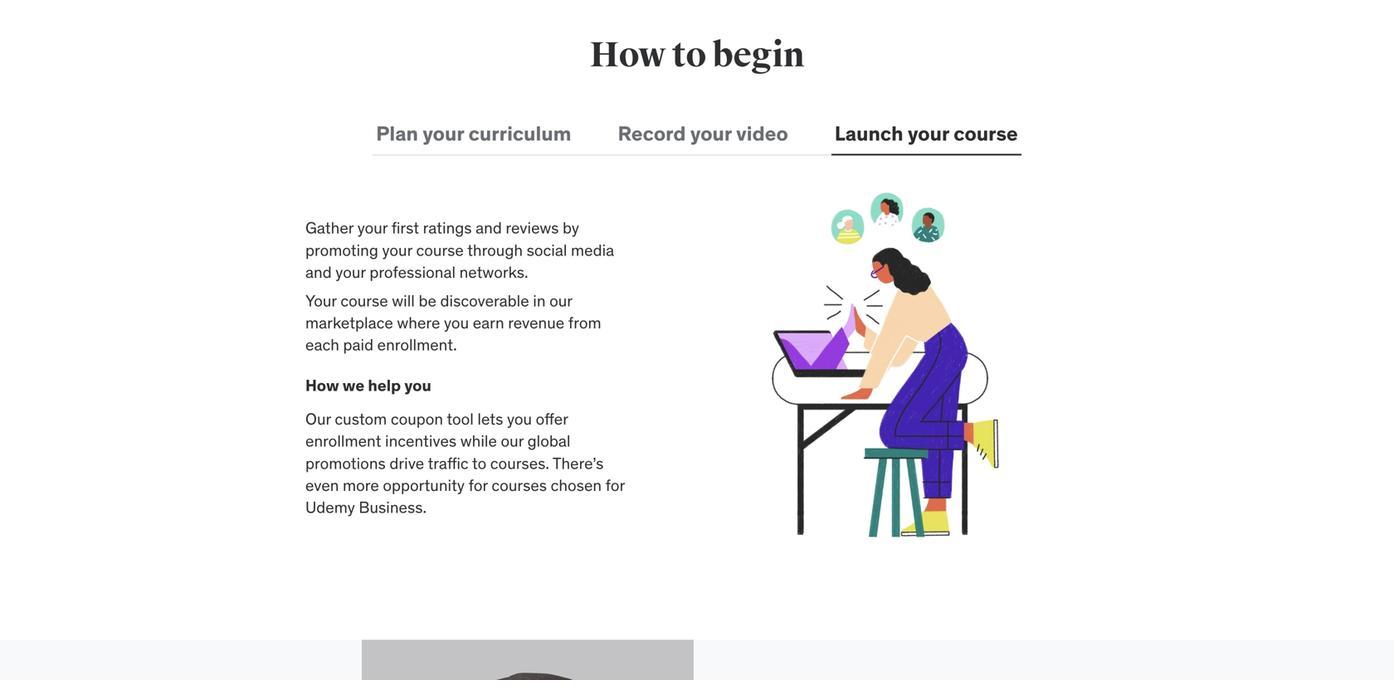Task type: describe. For each thing, give the bounding box(es) containing it.
business.
[[359, 498, 427, 518]]

course inside gather your first ratings and reviews by promoting your course through social media and your professional networks.
[[416, 240, 464, 260]]

networks.
[[460, 262, 528, 282]]

tab list containing plan your curriculum
[[373, 114, 1022, 156]]

courses
[[492, 476, 547, 496]]

your
[[306, 291, 337, 311]]

your down first
[[382, 240, 413, 260]]

lets
[[478, 409, 503, 429]]

help
[[368, 376, 401, 395]]

your course will be discoverable in our marketplace where you earn revenue from each paid enrollment.
[[306, 291, 602, 355]]

media
[[571, 240, 615, 260]]

opportunity
[[383, 476, 465, 496]]

your for first
[[358, 218, 388, 238]]

coupon
[[391, 409, 443, 429]]

chosen
[[551, 476, 602, 496]]

gather your first ratings and reviews by promoting your course through social media and your professional networks.
[[306, 218, 615, 282]]

traffic
[[428, 454, 469, 473]]

record your video button
[[615, 114, 792, 154]]

global
[[528, 431, 571, 451]]

you inside our custom coupon tool lets you offer enrollment incentives while our global promotions drive traffic to courses. there's even more opportunity for courses chosen for udemy business.
[[507, 409, 532, 429]]

your for course
[[908, 121, 950, 146]]

how for how to begin
[[590, 34, 666, 77]]

1 for from the left
[[469, 476, 488, 496]]

you inside your course will be discoverable in our marketplace where you earn revenue from each paid enrollment.
[[444, 313, 469, 333]]

enrollment.
[[377, 335, 457, 355]]

where
[[397, 313, 440, 333]]

our custom coupon tool lets you offer enrollment incentives while our global promotions drive traffic to courses. there's even more opportunity for courses chosen for udemy business.
[[306, 409, 625, 518]]

record your video
[[618, 121, 789, 146]]

plan your curriculum button
[[373, 114, 575, 154]]

course inside your course will be discoverable in our marketplace where you earn revenue from each paid enrollment.
[[341, 291, 388, 311]]

ratings
[[423, 218, 472, 238]]

1 horizontal spatial to
[[672, 34, 707, 77]]

1 vertical spatial you
[[405, 376, 432, 395]]

gather
[[306, 218, 354, 238]]

to inside our custom coupon tool lets you offer enrollment incentives while our global promotions drive traffic to courses. there's even more opportunity for courses chosen for udemy business.
[[472, 454, 487, 473]]

plan your curriculum
[[376, 121, 572, 146]]

1 horizontal spatial and
[[476, 218, 502, 238]]

video
[[737, 121, 789, 146]]

our inside our custom coupon tool lets you offer enrollment incentives while our global promotions drive traffic to courses. there's even more opportunity for courses chosen for udemy business.
[[501, 431, 524, 451]]

plan
[[376, 121, 418, 146]]

there's
[[553, 454, 604, 473]]

course inside launch your course button
[[954, 121, 1018, 146]]

drive
[[390, 454, 424, 473]]

be
[[419, 291, 437, 311]]

tool
[[447, 409, 474, 429]]

courses.
[[490, 454, 550, 473]]

your for video
[[691, 121, 732, 146]]



Task type: locate. For each thing, give the bounding box(es) containing it.
0 horizontal spatial to
[[472, 454, 487, 473]]

and up your
[[306, 262, 332, 282]]

0 horizontal spatial you
[[405, 376, 432, 395]]

professional
[[370, 262, 456, 282]]

offer
[[536, 409, 568, 429]]

how we help you
[[306, 376, 432, 395]]

launch your course button
[[832, 114, 1022, 154]]

1 horizontal spatial how
[[590, 34, 666, 77]]

tab list
[[373, 114, 1022, 156]]

0 vertical spatial you
[[444, 313, 469, 333]]

0 horizontal spatial how
[[306, 376, 339, 395]]

you right lets
[[507, 409, 532, 429]]

launch
[[835, 121, 904, 146]]

your left first
[[358, 218, 388, 238]]

0 horizontal spatial course
[[341, 291, 388, 311]]

and up through
[[476, 218, 502, 238]]

our up courses.
[[501, 431, 524, 451]]

even
[[306, 476, 339, 496]]

more
[[343, 476, 379, 496]]

our
[[550, 291, 573, 311], [501, 431, 524, 451]]

you
[[444, 313, 469, 333], [405, 376, 432, 395], [507, 409, 532, 429]]

our inside your course will be discoverable in our marketplace where you earn revenue from each paid enrollment.
[[550, 291, 573, 311]]

your for curriculum
[[423, 121, 464, 146]]

1 vertical spatial our
[[501, 431, 524, 451]]

2 vertical spatial you
[[507, 409, 532, 429]]

marketplace
[[306, 313, 393, 333]]

how left we
[[306, 376, 339, 395]]

to left begin
[[672, 34, 707, 77]]

1 vertical spatial how
[[306, 376, 339, 395]]

record
[[618, 121, 686, 146]]

begin
[[713, 34, 805, 77]]

you left earn
[[444, 313, 469, 333]]

1 vertical spatial to
[[472, 454, 487, 473]]

how for how we help you
[[306, 376, 339, 395]]

each
[[306, 335, 339, 355]]

udemy
[[306, 498, 355, 518]]

promoting
[[306, 240, 379, 260]]

1 vertical spatial and
[[306, 262, 332, 282]]

how up record
[[590, 34, 666, 77]]

0 vertical spatial our
[[550, 291, 573, 311]]

social
[[527, 240, 567, 260]]

our right in
[[550, 291, 573, 311]]

0 horizontal spatial and
[[306, 262, 332, 282]]

and
[[476, 218, 502, 238], [306, 262, 332, 282]]

1 vertical spatial course
[[416, 240, 464, 260]]

your
[[423, 121, 464, 146], [691, 121, 732, 146], [908, 121, 950, 146], [358, 218, 388, 238], [382, 240, 413, 260], [336, 262, 366, 282]]

0 vertical spatial course
[[954, 121, 1018, 146]]

enrollment
[[306, 431, 381, 451]]

2 horizontal spatial course
[[954, 121, 1018, 146]]

you right help
[[405, 376, 432, 395]]

first
[[392, 218, 419, 238]]

your right plan
[[423, 121, 464, 146]]

through
[[467, 240, 523, 260]]

incentives
[[385, 431, 457, 451]]

paid
[[343, 335, 374, 355]]

for down traffic
[[469, 476, 488, 496]]

0 horizontal spatial for
[[469, 476, 488, 496]]

revenue
[[508, 313, 565, 333]]

2 vertical spatial course
[[341, 291, 388, 311]]

1 horizontal spatial our
[[550, 291, 573, 311]]

custom
[[335, 409, 387, 429]]

for right chosen
[[606, 476, 625, 496]]

1 horizontal spatial you
[[444, 313, 469, 333]]

1 horizontal spatial for
[[606, 476, 625, 496]]

we
[[343, 376, 365, 395]]

curriculum
[[469, 121, 572, 146]]

0 vertical spatial and
[[476, 218, 502, 238]]

how to begin
[[590, 34, 805, 77]]

0 vertical spatial to
[[672, 34, 707, 77]]

our
[[306, 409, 331, 429]]

by
[[563, 218, 579, 238]]

earn
[[473, 313, 504, 333]]

for
[[469, 476, 488, 496], [606, 476, 625, 496]]

to down while at bottom
[[472, 454, 487, 473]]

to
[[672, 34, 707, 77], [472, 454, 487, 473]]

your right launch at top right
[[908, 121, 950, 146]]

reviews
[[506, 218, 559, 238]]

how
[[590, 34, 666, 77], [306, 376, 339, 395]]

course
[[954, 121, 1018, 146], [416, 240, 464, 260], [341, 291, 388, 311]]

1 horizontal spatial course
[[416, 240, 464, 260]]

0 horizontal spatial our
[[501, 431, 524, 451]]

your down the promoting
[[336, 262, 366, 282]]

your left video
[[691, 121, 732, 146]]

discoverable
[[440, 291, 529, 311]]

0 vertical spatial how
[[590, 34, 666, 77]]

will
[[392, 291, 415, 311]]

promotions
[[306, 454, 386, 473]]

2 for from the left
[[606, 476, 625, 496]]

in
[[533, 291, 546, 311]]

from
[[569, 313, 602, 333]]

launch your course
[[835, 121, 1018, 146]]

2 horizontal spatial you
[[507, 409, 532, 429]]

while
[[461, 431, 497, 451]]



Task type: vqa. For each thing, say whether or not it's contained in the screenshot.
your inside "button"
yes



